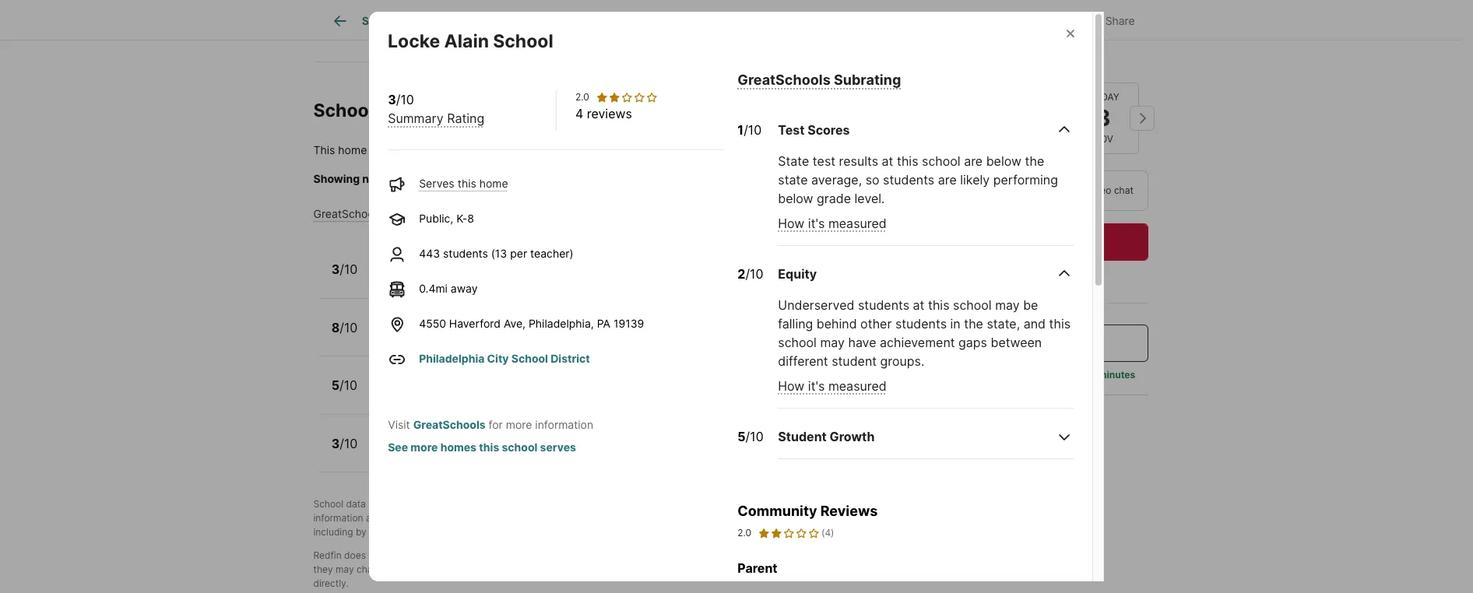 Task type: describe. For each thing, give the bounding box(es) containing it.
1 horizontal spatial 2.0
[[738, 527, 752, 539]]

ask a question
[[982, 336, 1071, 351]]

3 up 8 /10 in the left of the page
[[332, 262, 340, 277]]

measured for have
[[829, 378, 887, 394]]

2 /10
[[738, 266, 764, 282]]

greatschools down showing
[[313, 207, 383, 221]]

• left 0.3mi
[[520, 330, 526, 343]]

an
[[1020, 410, 1035, 425]]

3 /10 for west
[[332, 436, 358, 451]]

this down state
[[792, 172, 811, 186]]

student
[[778, 429, 827, 445]]

penn
[[375, 313, 406, 328]]

data
[[346, 499, 366, 510]]

determine
[[656, 513, 700, 524]]

philadelphia,
[[529, 317, 594, 330]]

school down for
[[502, 441, 538, 454]]

public, k-8
[[419, 212, 474, 225]]

0 vertical spatial below
[[987, 153, 1022, 169]]

as inside school service boundaries are intended to be used as a reference only; they may change and are not
[[785, 550, 795, 562]]

• down 443
[[433, 272, 439, 285]]

test scores
[[778, 122, 850, 138]]

public, inside "locke alain school public, k-8 • serves this home • 0.4mi"
[[375, 272, 409, 285]]

the inside state test results at this school are below the state average, so students are likely performing below grade level.
[[1025, 153, 1045, 169]]

chat
[[1114, 185, 1134, 196]]

behind
[[817, 316, 857, 332]]

to inside school service boundaries are intended to be used as a reference only; they may change and are not
[[735, 550, 744, 562]]

information inside , a nonprofit organization. redfin recommends buyers and renters use greatschools information and ratings as a
[[313, 513, 363, 524]]

and down , on the bottom of page
[[484, 513, 500, 524]]

districts,
[[841, 513, 879, 524]]

investigation
[[585, 513, 641, 524]]

5 inside locke alain school dialog
[[738, 429, 746, 445]]

start an offer link
[[986, 410, 1067, 425]]

/10 inside 3 /10 summary rating
[[396, 92, 414, 108]]

students inside state test results at this school are below the state average, so students are likely performing below grade level.
[[883, 172, 935, 187]]

via
[[1072, 185, 1085, 196]]

serves inside "locke alain school public, k-8 • serves this home • 0.4mi"
[[442, 272, 478, 285]]

rating inside 3 /10 summary rating
[[447, 111, 485, 126]]

serves this home link
[[419, 177, 508, 190]]

2 tab from the left
[[500, 2, 617, 40]]

serves inside locke alain school dialog
[[419, 177, 455, 190]]

school down falling
[[778, 335, 817, 350]]

alexander
[[409, 313, 472, 328]]

it's for below
[[808, 216, 825, 231]]

8 /10
[[332, 320, 358, 335]]

12
[[424, 446, 436, 459]]

0 horizontal spatial below
[[778, 191, 814, 206]]

serves inside west philadelphia high school public, 9-12 • serves this home • 0.5mi
[[448, 446, 484, 459]]

• left 0.5mi
[[541, 446, 547, 459]]

and inside underserved students at this school may be falling behind other students in the state, and this school may have achievement gaps between different student groups.
[[1024, 316, 1046, 332]]

/10 up 8 /10 in the left of the page
[[340, 262, 358, 277]]

and inside school service boundaries are intended to be used as a reference only; they may change and are not
[[392, 564, 408, 576]]

and up desired
[[732, 499, 748, 510]]

0 vertical spatial 2.0
[[576, 91, 589, 103]]

redfin does not endorse or guarantee this information.
[[313, 550, 555, 562]]

0.5mi
[[550, 446, 578, 459]]

summary rating link
[[388, 111, 485, 126]]

how it's measured for grade
[[778, 216, 887, 231]]

this inside "locke alain school public, k-8 • serves this home • 0.4mi"
[[481, 272, 500, 285]]

redfin inside , a nonprofit organization. redfin recommends buyers and renters use greatschools information and ratings as a
[[608, 499, 636, 510]]

desired
[[726, 513, 759, 524]]

locke alain school public, k-8 • serves this home • 0.4mi
[[375, 255, 573, 285]]

how it's measured for may
[[778, 378, 887, 394]]

0 horizontal spatial schools
[[489, 527, 523, 538]]

• down teacher)
[[535, 272, 541, 285]]

/10 left test
[[744, 122, 762, 138]]

16 minutes
[[1086, 369, 1136, 381]]

as inside , a nonprofit organization. redfin recommends buyers and renters use greatschools information and ratings as a
[[418, 513, 428, 524]]

this down this home is within the philadelphia city school district .
[[458, 177, 477, 190]]

k- for alexander
[[413, 330, 423, 343]]

please
[[449, 172, 483, 186]]

this up the question
[[1050, 316, 1071, 332]]

offer
[[1037, 410, 1067, 425]]

community reviews
[[738, 503, 878, 519]]

4550
[[419, 317, 446, 330]]

schedule
[[984, 234, 1041, 250]]

3 /10 summary rating
[[388, 92, 485, 126]]

have
[[849, 335, 877, 350]]

students left (13
[[443, 247, 488, 260]]

0 horizontal spatial redfin
[[313, 550, 342, 562]]

likely
[[960, 172, 990, 187]]

3 /10 for locke
[[332, 262, 358, 277]]

student growth button
[[778, 415, 1074, 459]]

alain for locke alain school public, k-8 • serves this home • 0.4mi
[[414, 255, 446, 270]]

in inside option
[[960, 185, 969, 196]]

visiting
[[438, 527, 469, 538]]

4
[[576, 106, 584, 122]]

is for within
[[370, 144, 378, 157]]

home inside "locke alain school public, k-8 • serves this home • 0.4mi"
[[503, 272, 532, 285]]

reference
[[806, 550, 848, 562]]

other
[[861, 316, 892, 332]]

the inside underserved students at this school may be falling behind other students in the state, and this school may have achievement gaps between different student groups.
[[964, 316, 984, 332]]

ratings
[[385, 513, 416, 524]]

home inside locke alain school dialog
[[480, 177, 508, 190]]

to left see
[[659, 172, 670, 186]]

and up contacting
[[366, 513, 383, 524]]

step,
[[459, 513, 481, 524]]

/10 left west
[[340, 436, 358, 451]]

buyers
[[699, 499, 729, 510]]

grade
[[817, 191, 851, 206]]

0 vertical spatial by
[[420, 499, 431, 510]]

3 left west
[[332, 436, 340, 451]]

be for may
[[1024, 297, 1039, 313]]

greatschools up homes
[[413, 418, 486, 432]]

west
[[375, 429, 407, 445]]

or
[[1018, 295, 1035, 311]]

video
[[1088, 185, 1112, 196]]

check
[[486, 172, 517, 186]]

share
[[1106, 14, 1135, 27]]

boundaries
[[625, 550, 674, 562]]

equity button
[[778, 252, 1074, 296]]

0.4mi away
[[419, 282, 478, 295]]

0.3mi
[[529, 330, 557, 343]]

high
[[487, 429, 516, 445]]

school inside first step, and conduct their own investigation to determine their desired schools or school districts, including by contacting and visiting the schools themselves.
[[810, 513, 839, 524]]

0 horizontal spatial or
[[424, 550, 434, 562]]

verify
[[581, 564, 606, 576]]

district inside locke alain school dialog
[[551, 352, 590, 365]]

school inside penn alexander school public, k-8 • nearby school • 0.3mi
[[483, 330, 517, 343]]

are up likely
[[964, 153, 983, 169]]

and up redfin does not endorse or guarantee this information.
[[419, 527, 435, 538]]

3 inside friday 3 nov
[[1096, 104, 1111, 131]]

0 vertical spatial district
[[577, 172, 613, 186]]

students up other
[[858, 297, 910, 313]]

1 vertical spatial rating 2.0 out of 5 element
[[758, 527, 820, 541]]

school inside school service boundaries are intended to be used as a reference only; they may change and are not
[[558, 550, 588, 562]]

to
[[567, 564, 578, 576]]

tour in person
[[937, 185, 1003, 196]]

this up guaranteed
[[484, 550, 500, 562]]

test
[[813, 153, 836, 169]]

locke for locke alain school public, k-8 • serves this home • 0.4mi
[[375, 255, 412, 270]]

philadelphia inside locke alain school dialog
[[419, 352, 485, 365]]

this home is within the philadelphia city school district .
[[313, 144, 609, 157]]

a inside button
[[1008, 336, 1015, 351]]

• right 12
[[439, 446, 445, 459]]

search link
[[331, 12, 399, 30]]

website
[[616, 172, 656, 186]]

community
[[738, 503, 817, 519]]

west philadelphia high school public, 9-12 • serves this home • 0.5mi
[[375, 429, 578, 459]]

0.4mi inside "locke alain school public, k-8 • serves this home • 0.4mi"
[[544, 272, 573, 285]]

1 horizontal spatial schools
[[709, 172, 748, 186]]

are up enrollment
[[677, 550, 691, 562]]

guaranteed
[[445, 564, 495, 576]]

in inside underserved students at this school may be falling behind other students in the state, and this school may have achievement gaps between different student groups.
[[951, 316, 961, 332]]

4550 haverford ave, philadelphia, pa 19139
[[419, 317, 644, 330]]

are down endorse
[[411, 564, 425, 576]]

at inside underserved students at this school may be falling behind other students in the state, and this school may have achievement gaps between different student groups.
[[913, 297, 925, 313]]

a inside school service boundaries are intended to be used as a reference only; they may change and are not
[[798, 550, 803, 562]]

4 tab from the left
[[741, 2, 819, 40]]

/10 down 8 /10 in the left of the page
[[340, 378, 358, 393]]

k- for alain
[[413, 272, 423, 285]]

students up achievement
[[896, 316, 947, 332]]

accurate.
[[524, 564, 565, 576]]

this down equity dropdown button
[[928, 297, 950, 313]]

k- inside locke alain school dialog
[[457, 212, 468, 225]]

9-
[[413, 446, 424, 459]]

does
[[344, 550, 366, 562]]

enrollment
[[640, 564, 687, 576]]

school up state,
[[953, 297, 992, 313]]

the right within
[[415, 144, 432, 157]]

,
[[493, 499, 495, 510]]

the inside first step, and conduct their own investigation to determine their desired schools or school districts, including by contacting and visiting the schools themselves.
[[472, 527, 486, 538]]

/10 left student
[[746, 429, 764, 445]]

8 left penn
[[332, 320, 340, 335]]

how it's measured link for grade
[[778, 216, 887, 231]]

be for to
[[747, 550, 758, 562]]

eligibility,
[[689, 564, 730, 576]]

test
[[778, 122, 805, 138]]

2 horizontal spatial schools
[[761, 513, 795, 524]]

1 vertical spatial may
[[820, 335, 845, 350]]

443
[[419, 247, 440, 260]]

information.
[[502, 550, 555, 562]]

tour via video chat
[[1050, 185, 1134, 196]]

how for underserved students at this school may be falling behind other students in the state, and this school may have achievement gaps between different student groups.
[[778, 378, 805, 394]]

0 vertical spatial philadelphia
[[435, 144, 501, 157]]

start an offer
[[986, 410, 1067, 425]]

are left likely
[[938, 172, 957, 187]]

philadelphia city school district
[[419, 352, 590, 365]]

school down service
[[608, 564, 637, 576]]

greatschools up step,
[[433, 499, 493, 510]]

not inside school service boundaries are intended to be used as a reference only; they may change and are not
[[428, 564, 442, 576]]

tour for tour via video chat
[[1050, 185, 1070, 196]]

/10 left penn
[[340, 320, 358, 335]]

underserved students at this school may be falling behind other students in the state, and this school may have achievement gaps between different student groups.
[[778, 297, 1071, 369]]

0 vertical spatial more
[[506, 418, 532, 432]]

tour via video chat option
[[1018, 171, 1148, 211]]

0 vertical spatial city
[[504, 144, 525, 157]]

per
[[510, 247, 527, 260]]

visit
[[388, 418, 410, 432]]



Task type: locate. For each thing, give the bounding box(es) containing it.
5 /10 inside locke alain school dialog
[[738, 429, 764, 445]]

this inside west philadelphia high school public, 9-12 • serves this home • 0.5mi
[[487, 446, 506, 459]]

• down the alexander
[[433, 330, 439, 343]]

1 vertical spatial 3 /10
[[332, 436, 358, 451]]

it's down grade
[[808, 216, 825, 231]]

2 horizontal spatial may
[[996, 297, 1020, 313]]

for
[[489, 418, 503, 432]]

minutes
[[1099, 369, 1136, 381]]

used
[[761, 550, 782, 562]]

may down behind
[[820, 335, 845, 350]]

4 reviews
[[576, 106, 632, 122]]

question
[[1018, 336, 1071, 351]]

0 vertical spatial serves
[[419, 177, 455, 190]]

0 horizontal spatial tour
[[937, 185, 958, 196]]

1 vertical spatial locke
[[375, 255, 412, 270]]

1 tour from the left
[[937, 185, 958, 196]]

public, inside west philadelphia high school public, 9-12 • serves this home • 0.5mi
[[375, 446, 409, 459]]

subrating
[[834, 72, 901, 88]]

1 vertical spatial be
[[747, 550, 758, 562]]

below
[[987, 153, 1022, 169], [778, 191, 814, 206]]

public, inside locke alain school dialog
[[419, 212, 454, 225]]

3 tab from the left
[[617, 2, 741, 40]]

students right so at the right
[[883, 172, 935, 187]]

5 left student
[[738, 429, 746, 445]]

0 vertical spatial philadelphia city school district link
[[435, 144, 606, 157]]

all
[[694, 172, 706, 186]]

home down the per
[[503, 272, 532, 285]]

public, up penn
[[375, 272, 409, 285]]

8 inside "locke alain school public, k-8 • serves this home • 0.4mi"
[[423, 272, 430, 285]]

school down reference
[[786, 564, 815, 576]]

how down "different"
[[778, 378, 805, 394]]

public, down penn
[[375, 330, 409, 343]]

the down step,
[[472, 527, 486, 538]]

list box
[[905, 171, 1148, 211]]

•
[[433, 272, 439, 285], [535, 272, 541, 285], [433, 330, 439, 343], [520, 330, 526, 343], [439, 446, 445, 459], [541, 446, 547, 459]]

1 vertical spatial city
[[487, 352, 509, 365]]

1 vertical spatial at
[[913, 297, 925, 313]]

alain up 3 /10 summary rating
[[444, 31, 489, 52]]

falling
[[778, 316, 813, 332]]

measured for level.
[[829, 216, 887, 231]]

greatschools inside , a nonprofit organization. redfin recommends buyers and renters use greatschools information and ratings as a
[[803, 499, 863, 510]]

1 horizontal spatial not
[[428, 564, 442, 576]]

3 /10 up 8 /10 in the left of the page
[[332, 262, 358, 277]]

reviews
[[587, 106, 632, 122]]

.
[[606, 144, 609, 157]]

1 vertical spatial or
[[424, 550, 434, 562]]

0 horizontal spatial may
[[336, 564, 354, 576]]

tour inside option
[[937, 185, 958, 196]]

at down equity dropdown button
[[913, 297, 925, 313]]

homes
[[441, 441, 477, 454]]

k- inside "locke alain school public, k-8 • serves this home • 0.4mi"
[[413, 272, 423, 285]]

a
[[1008, 336, 1015, 351], [498, 499, 503, 510], [431, 513, 436, 524], [798, 550, 803, 562]]

below down state
[[778, 191, 814, 206]]

2 how from the top
[[778, 378, 805, 394]]

1 horizontal spatial by
[[420, 499, 431, 510]]

1 horizontal spatial 5 /10
[[738, 429, 764, 445]]

2
[[738, 266, 746, 282]]

redfin up investigation
[[608, 499, 636, 510]]

2.0 up '4'
[[576, 91, 589, 103]]

1 vertical spatial it's
[[808, 378, 825, 394]]

how it's measured link for may
[[778, 378, 887, 394]]

school inside "locke alain school public, k-8 • serves this home • 0.4mi"
[[448, 255, 490, 270]]

to down recommends
[[644, 513, 653, 524]]

philadelphia city school district link down ave,
[[419, 352, 590, 365]]

0 vertical spatial be
[[1024, 297, 1039, 313]]

1 vertical spatial as
[[785, 550, 795, 562]]

in up gaps
[[951, 316, 961, 332]]

below up performing
[[987, 153, 1022, 169]]

, a nonprofit organization. redfin recommends buyers and renters use greatschools information and ratings as a
[[313, 499, 863, 524]]

0 vertical spatial may
[[996, 297, 1020, 313]]

0 horizontal spatial more
[[411, 441, 438, 454]]

1 how from the top
[[778, 216, 805, 231]]

1 horizontal spatial may
[[820, 335, 845, 350]]

how it's measured down grade
[[778, 216, 887, 231]]

this inside state test results at this school are below the state average, so students are likely performing below grade level.
[[897, 153, 919, 169]]

5 down 8 /10 in the left of the page
[[332, 378, 340, 393]]

2 vertical spatial be
[[510, 564, 521, 576]]

1 vertical spatial summary
[[386, 207, 434, 221]]

their
[[541, 513, 562, 524], [703, 513, 723, 524]]

city inside locke alain school dialog
[[487, 352, 509, 365]]

2 3 /10 from the top
[[332, 436, 358, 451]]

tour for tour in person
[[937, 185, 958, 196]]

2 vertical spatial k-
[[413, 330, 423, 343]]

0 horizontal spatial 2.0
[[576, 91, 589, 103]]

0 vertical spatial in
[[960, 185, 969, 196]]

0 vertical spatial locke
[[388, 31, 440, 52]]

student growth
[[778, 429, 875, 445]]

1 how it's measured from the top
[[778, 216, 887, 231]]

0 vertical spatial at
[[882, 153, 894, 169]]

in
[[960, 185, 969, 196], [951, 316, 961, 332]]

alain inside "locke alain school public, k-8 • serves this home • 0.4mi"
[[414, 255, 446, 270]]

be
[[1024, 297, 1039, 313], [747, 550, 758, 562], [510, 564, 521, 576]]

0.4mi down teacher)
[[544, 272, 573, 285]]

1 vertical spatial rating
[[438, 207, 470, 221]]

the down used
[[769, 564, 784, 576]]

alain inside dialog
[[444, 31, 489, 52]]

use
[[785, 499, 801, 510]]

or right endorse
[[424, 550, 434, 562]]

change
[[357, 564, 389, 576]]

is left within
[[370, 144, 378, 157]]

0 horizontal spatial not
[[369, 550, 383, 562]]

scores
[[808, 122, 850, 138]]

3 right schools
[[388, 92, 396, 108]]

philadelphia up 12
[[409, 429, 484, 445]]

list box containing tour in person
[[905, 171, 1148, 211]]

provided
[[378, 499, 417, 510]]

2 vertical spatial serves
[[448, 446, 484, 459]]

2 vertical spatial philadelphia
[[409, 429, 484, 445]]

0 vertical spatial summary
[[388, 111, 444, 126]]

philadelphia city school district link
[[435, 144, 606, 157], [419, 352, 590, 365]]

1
[[738, 122, 744, 138]]

more
[[506, 418, 532, 432], [411, 441, 438, 454]]

2 vertical spatial may
[[336, 564, 354, 576]]

0 vertical spatial schools
[[709, 172, 748, 186]]

philadelphia city school district link up check
[[435, 144, 606, 157]]

only;
[[850, 550, 871, 562]]

guarantee
[[436, 550, 481, 562]]

district down 0.3mi
[[551, 352, 590, 365]]

(4)
[[822, 527, 835, 539]]

next image
[[1130, 106, 1155, 131]]

greatschools up test
[[738, 72, 831, 88]]

be up contact in the bottom of the page
[[747, 550, 758, 562]]

1 horizontal spatial or
[[798, 513, 807, 524]]

rating up this home is within the philadelphia city school district .
[[447, 111, 485, 126]]

be inside guaranteed to be accurate. to verify school enrollment eligibility, contact the school district directly.
[[510, 564, 521, 576]]

schools
[[709, 172, 748, 186], [761, 513, 795, 524], [489, 527, 523, 538]]

district inside guaranteed to be accurate. to verify school enrollment eligibility, contact the school district directly.
[[818, 564, 848, 576]]

a right , on the bottom of page
[[498, 499, 503, 510]]

3
[[388, 92, 396, 108], [1096, 104, 1111, 131], [332, 262, 340, 277], [332, 436, 340, 451]]

0 horizontal spatial their
[[541, 513, 562, 524]]

8 inside locke alain school dialog
[[468, 212, 474, 225]]

and up ask a question
[[1024, 316, 1046, 332]]

their up themselves.
[[541, 513, 562, 524]]

0 horizontal spatial at
[[882, 153, 894, 169]]

0 horizontal spatial information
[[313, 513, 363, 524]]

rating 2.0 out of 5 element
[[596, 91, 658, 104], [758, 527, 820, 541]]

reviews
[[821, 503, 878, 519]]

2 vertical spatial schools
[[489, 527, 523, 538]]

0 vertical spatial how
[[778, 216, 805, 231]]

1 horizontal spatial redfin
[[608, 499, 636, 510]]

0 horizontal spatial district
[[577, 172, 613, 186]]

visit greatschools for more information
[[388, 418, 594, 432]]

philadelphia inside west philadelphia high school public, 9-12 • serves this home • 0.5mi
[[409, 429, 484, 445]]

themselves.
[[526, 527, 579, 538]]

redfin up the they
[[313, 550, 342, 562]]

alain for locke alain school
[[444, 31, 489, 52]]

1 vertical spatial philadelphia city school district link
[[419, 352, 590, 365]]

0 vertical spatial measured
[[829, 216, 887, 231]]

is for provided
[[369, 499, 376, 510]]

0 horizontal spatial rating 2.0 out of 5 element
[[596, 91, 658, 104]]

locke
[[388, 31, 440, 52], [375, 255, 412, 270]]

rating 2.0 out of 5 element up reviews
[[596, 91, 658, 104]]

tab
[[417, 2, 500, 40], [500, 2, 617, 40], [617, 2, 741, 40], [741, 2, 819, 40]]

1 vertical spatial district
[[818, 564, 848, 576]]

tour
[[1044, 234, 1069, 250]]

0 horizontal spatial 0.4mi
[[419, 282, 448, 295]]

1 horizontal spatial be
[[747, 550, 758, 562]]

within
[[381, 144, 412, 157]]

how it's measured down student on the right of the page
[[778, 378, 887, 394]]

8 inside penn alexander school public, k-8 • nearby school • 0.3mi
[[423, 330, 430, 343]]

0 vertical spatial redfin
[[608, 499, 636, 510]]

this down 'high'
[[487, 446, 506, 459]]

1 horizontal spatial 5
[[738, 429, 746, 445]]

measured
[[829, 216, 887, 231], [829, 378, 887, 394]]

the up gaps
[[964, 316, 984, 332]]

1 vertical spatial how it's measured link
[[778, 378, 887, 394]]

how it's measured link down student on the right of the page
[[778, 378, 887, 394]]

greatschools up the (4)
[[803, 499, 863, 510]]

public, up 443
[[419, 212, 454, 225]]

achievement
[[880, 335, 955, 350]]

0 vertical spatial 3 /10
[[332, 262, 358, 277]]

8 down 443
[[423, 272, 430, 285]]

school inside penn alexander school public, k-8 • nearby school • 0.3mi
[[474, 313, 516, 328]]

how for state test results at this school are below the state average, so students are likely performing below grade level.
[[778, 216, 805, 231]]

school inside state test results at this school are below the state average, so students are likely performing below grade level.
[[922, 153, 961, 169]]

schedule tour button
[[905, 224, 1148, 261]]

the right check
[[520, 172, 537, 186]]

public, inside penn alexander school public, k-8 • nearby school • 0.3mi
[[375, 330, 409, 343]]

student
[[832, 353, 877, 369]]

1 vertical spatial philadelphia
[[419, 352, 485, 365]]

at inside state test results at this school are below the state average, so students are likely performing below grade level.
[[882, 153, 894, 169]]

district
[[567, 144, 606, 157], [551, 352, 590, 365]]

1 /10
[[738, 122, 762, 138]]

information inside locke alain school dialog
[[535, 418, 594, 432]]

to inside guaranteed to be accurate. to verify school enrollment eligibility, contact the school district directly.
[[498, 564, 507, 576]]

1 vertical spatial in
[[951, 316, 961, 332]]

may inside school service boundaries are intended to be used as a reference only; they may change and are not
[[336, 564, 354, 576]]

share button
[[1071, 4, 1148, 35]]

home down 'high'
[[509, 446, 537, 459]]

8 down serves this home link
[[468, 212, 474, 225]]

2 tour from the left
[[1050, 185, 1070, 196]]

not down redfin does not endorse or guarantee this information.
[[428, 564, 442, 576]]

0 horizontal spatial as
[[418, 513, 428, 524]]

1 horizontal spatial tour
[[1050, 185, 1070, 196]]

the inside guaranteed to be accurate. to verify school enrollment eligibility, contact the school district directly.
[[769, 564, 784, 576]]

as right ratings
[[418, 513, 428, 524]]

search
[[362, 14, 399, 27]]

1 vertical spatial information
[[313, 513, 363, 524]]

be inside underserved students at this school may be falling behind other students in the state, and this school may have achievement gaps between different student groups.
[[1024, 297, 1039, 313]]

2 how it's measured from the top
[[778, 378, 887, 394]]

1 horizontal spatial more
[[506, 418, 532, 432]]

it's for school
[[808, 378, 825, 394]]

locke alain school dialog
[[369, 12, 1104, 593]]

own
[[564, 513, 583, 524]]

0 vertical spatial how it's measured link
[[778, 216, 887, 231]]

see
[[388, 441, 408, 454]]

/10
[[396, 92, 414, 108], [744, 122, 762, 138], [340, 262, 358, 277], [746, 266, 764, 282], [340, 320, 358, 335], [340, 378, 358, 393], [746, 429, 764, 445], [340, 436, 358, 451]]

how it's measured
[[778, 216, 887, 231], [778, 378, 887, 394]]

locke inside "locke alain school public, k-8 • serves this home • 0.4mi"
[[375, 255, 412, 270]]

1 vertical spatial 5 /10
[[738, 429, 764, 445]]

1 vertical spatial schools
[[761, 513, 795, 524]]

2 their from the left
[[703, 513, 723, 524]]

0.4mi inside locke alain school dialog
[[419, 282, 448, 295]]

it's down "different"
[[808, 378, 825, 394]]

greatschools subrating
[[738, 72, 901, 88]]

1 vertical spatial not
[[428, 564, 442, 576]]

information up including
[[313, 513, 363, 524]]

school up the (4)
[[810, 513, 839, 524]]

first step, and conduct their own investigation to determine their desired schools or school districts, including by contacting and visiting the schools themselves.
[[313, 513, 879, 538]]

2.0
[[576, 91, 589, 103], [738, 527, 752, 539]]

1 vertical spatial by
[[356, 527, 367, 538]]

serves
[[540, 441, 576, 454]]

growth
[[830, 429, 875, 445]]

to down information.
[[498, 564, 507, 576]]

may up state,
[[996, 297, 1020, 313]]

1 their from the left
[[541, 513, 562, 524]]

their down "buyers" on the left of page
[[703, 513, 723, 524]]

1 horizontal spatial their
[[703, 513, 723, 524]]

pa
[[597, 317, 611, 330]]

summary
[[388, 111, 444, 126], [386, 207, 434, 221]]

this
[[313, 144, 335, 157]]

school right check
[[540, 172, 574, 186]]

16
[[1086, 369, 1096, 381]]

locke inside dialog
[[388, 31, 440, 52]]

1 measured from the top
[[829, 216, 887, 231]]

0 horizontal spatial be
[[510, 564, 521, 576]]

friday
[[1088, 91, 1120, 103]]

search tab list
[[313, 0, 831, 40]]

tour left via
[[1050, 185, 1070, 196]]

0 horizontal spatial 5
[[332, 378, 340, 393]]

3 inside 3 /10 summary rating
[[388, 92, 396, 108]]

to inside first step, and conduct their own investigation to determine their desired schools or school districts, including by contacting and visiting the schools themselves.
[[644, 513, 653, 524]]

tour in person option
[[905, 171, 1018, 211]]

district down .
[[577, 172, 613, 186]]

showing nearby schools. please check the school district website to see all schools serving this home.
[[313, 172, 846, 186]]

summary inside 3 /10 summary rating
[[388, 111, 444, 126]]

schools right all
[[709, 172, 748, 186]]

1 vertical spatial how
[[778, 378, 805, 394]]

0 vertical spatial as
[[418, 513, 428, 524]]

recommends
[[639, 499, 696, 510]]

renters
[[751, 499, 782, 510]]

at right results
[[882, 153, 894, 169]]

1 horizontal spatial information
[[535, 418, 594, 432]]

serves
[[419, 177, 455, 190], [442, 272, 478, 285], [448, 446, 484, 459]]

locke alain school
[[388, 31, 554, 52]]

locke for locke alain school
[[388, 31, 440, 52]]

1 vertical spatial is
[[369, 499, 376, 510]]

how down state
[[778, 216, 805, 231]]

0 vertical spatial is
[[370, 144, 378, 157]]

this down visit greatschools for more information
[[479, 441, 499, 454]]

1 vertical spatial serves
[[442, 272, 478, 285]]

district
[[577, 172, 613, 186], [818, 564, 848, 576]]

summary up within
[[388, 111, 444, 126]]

1 vertical spatial alain
[[414, 255, 446, 270]]

/10 up summary rating link
[[396, 92, 414, 108]]

1 vertical spatial how it's measured
[[778, 378, 887, 394]]

including
[[313, 527, 353, 538]]

0 vertical spatial not
[[369, 550, 383, 562]]

schools down conduct
[[489, 527, 523, 538]]

0 vertical spatial alain
[[444, 31, 489, 52]]

this down 443 students (13 per teacher)
[[481, 272, 500, 285]]

schools.
[[402, 172, 447, 186]]

None button
[[914, 82, 985, 155], [991, 82, 1062, 154], [1068, 82, 1139, 154], [914, 82, 985, 155], [991, 82, 1062, 154], [1068, 82, 1139, 154]]

by inside first step, and conduct their own investigation to determine their desired schools or school districts, including by contacting and visiting the schools themselves.
[[356, 527, 367, 538]]

2 it's from the top
[[808, 378, 825, 394]]

0 vertical spatial district
[[567, 144, 606, 157]]

public, down west
[[375, 446, 409, 459]]

a left first
[[431, 513, 436, 524]]

1 vertical spatial measured
[[829, 378, 887, 394]]

5 /10 down 8 /10 in the left of the page
[[332, 378, 358, 393]]

2 horizontal spatial be
[[1024, 297, 1039, 313]]

school inside west philadelphia high school public, 9-12 • serves this home • 0.5mi
[[519, 429, 560, 445]]

1 vertical spatial district
[[551, 352, 590, 365]]

3 /10 left west
[[332, 436, 358, 451]]

0 vertical spatial k-
[[457, 212, 468, 225]]

2 measured from the top
[[829, 378, 887, 394]]

rating down serves this home link
[[438, 207, 470, 221]]

locke alain school element
[[388, 12, 572, 53]]

school
[[922, 153, 961, 169], [540, 172, 574, 186], [953, 297, 992, 313], [483, 330, 517, 343], [778, 335, 817, 350], [502, 441, 538, 454], [810, 513, 839, 524], [608, 564, 637, 576], [786, 564, 815, 576]]

how it's measured link
[[778, 216, 887, 231], [778, 378, 887, 394]]

/10 left equity
[[746, 266, 764, 282]]

1 how it's measured link from the top
[[778, 216, 887, 231]]

0 vertical spatial information
[[535, 418, 594, 432]]

0 vertical spatial rating
[[447, 111, 485, 126]]

locke down search
[[388, 31, 440, 52]]

1 tab from the left
[[417, 2, 500, 40]]

start
[[986, 410, 1017, 425]]

0 vertical spatial 5
[[332, 378, 340, 393]]

state
[[778, 172, 808, 187]]

directly.
[[313, 578, 349, 590]]

this down test scores dropdown button
[[897, 153, 919, 169]]

home
[[338, 144, 367, 157], [480, 177, 508, 190], [503, 272, 532, 285], [509, 446, 537, 459]]

1 3 /10 from the top
[[332, 262, 358, 277]]

home right this
[[338, 144, 367, 157]]

2 how it's measured link from the top
[[778, 378, 887, 394]]

1 it's from the top
[[808, 216, 825, 231]]

0 vertical spatial 5 /10
[[332, 378, 358, 393]]

city up check
[[504, 144, 525, 157]]

schools
[[313, 99, 384, 121]]

city down ave,
[[487, 352, 509, 365]]

measured down level.
[[829, 216, 887, 231]]

0 vertical spatial rating 2.0 out of 5 element
[[596, 91, 658, 104]]

home inside west philadelphia high school public, 9-12 • serves this home • 0.5mi
[[509, 446, 537, 459]]

0 vertical spatial how it's measured
[[778, 216, 887, 231]]

between
[[991, 335, 1042, 350]]

ask
[[982, 336, 1005, 351]]

be inside school service boundaries are intended to be used as a reference only; they may change and are not
[[747, 550, 758, 562]]

locke left 443
[[375, 255, 412, 270]]

1 vertical spatial k-
[[413, 272, 423, 285]]

k- inside penn alexander school public, k-8 • nearby school • 0.3mi
[[413, 330, 423, 343]]

greatschools summary rating
[[313, 207, 470, 221]]

state test results at this school are below the state average, so students are likely performing below grade level.
[[778, 153, 1058, 206]]

a right ask
[[1008, 336, 1015, 351]]

service
[[590, 550, 622, 562]]

the
[[415, 144, 432, 157], [1025, 153, 1045, 169], [520, 172, 537, 186], [964, 316, 984, 332], [472, 527, 486, 538], [769, 564, 784, 576]]

see more homes this school serves
[[388, 441, 576, 454]]

or inside first step, and conduct their own investigation to determine their desired schools or school districts, including by contacting and visiting the schools themselves.
[[798, 513, 807, 524]]

tour inside option
[[1050, 185, 1070, 196]]



Task type: vqa. For each thing, say whether or not it's contained in the screenshot.
the K- related to Alain
yes



